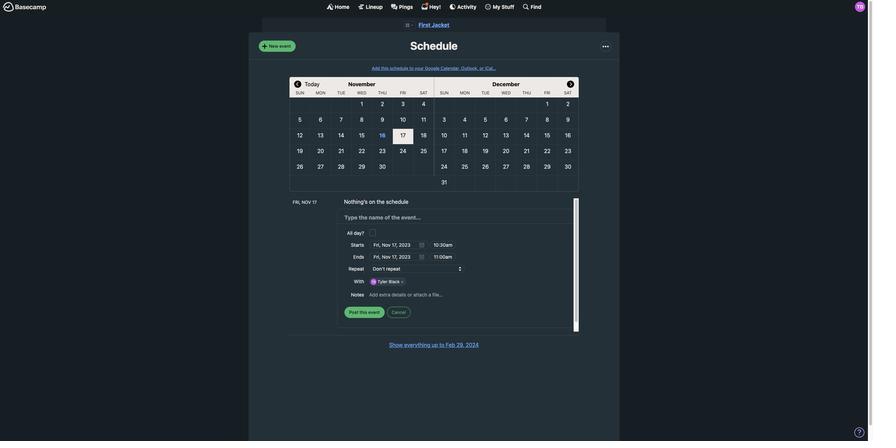 Task type: vqa. For each thing, say whether or not it's contained in the screenshot.
always
no



Task type: describe. For each thing, give the bounding box(es) containing it.
sun for december
[[440, 90, 449, 96]]

mon for december
[[460, 90, 470, 96]]

show        everything      up to        feb 29, 2024
[[390, 343, 479, 349]]

pick a time… field for starts
[[430, 241, 457, 249]]

with
[[354, 279, 364, 285]]

home link
[[327, 3, 350, 10]]

new event
[[269, 43, 291, 49]]

everything
[[405, 343, 431, 349]]

repeat
[[349, 266, 364, 272]]

first jacket link
[[419, 22, 450, 28]]

november
[[349, 81, 376, 87]]

hey! button
[[422, 2, 441, 10]]

new
[[269, 43, 278, 49]]

post this event
[[350, 310, 380, 315]]

activity link
[[450, 3, 477, 10]]

choose date… field for starts
[[370, 241, 429, 249]]

hey!
[[430, 4, 441, 10]]

sun for november
[[296, 90, 305, 96]]

day?
[[354, 230, 364, 236]]

this for add
[[382, 66, 389, 71]]

With text field
[[407, 278, 567, 287]]

show        everything      up to        feb 29, 2024 button
[[390, 341, 479, 350]]

pick a time… field for ends
[[430, 253, 457, 261]]

tyler black image
[[856, 2, 866, 12]]

choose date… field for ends
[[370, 253, 429, 261]]

jacket
[[432, 22, 450, 28]]

december
[[493, 81, 520, 87]]

pings button
[[391, 3, 413, 10]]

×
[[401, 280, 404, 285]]

fri,
[[293, 200, 301, 205]]

lineup link
[[358, 3, 383, 10]]

nothing's
[[344, 199, 368, 205]]

calendar,
[[441, 66, 460, 71]]

home
[[335, 4, 350, 10]]

on
[[369, 199, 376, 205]]

add this schedule to your google calendar, outlook, or ical… link
[[372, 66, 497, 71]]

Type the name of the event… text field
[[345, 214, 567, 222]]

post
[[350, 310, 359, 315]]

feb
[[446, 343, 456, 349]]

thu for december
[[523, 90, 532, 96]]

fri for november
[[400, 90, 407, 96]]

my stuff button
[[485, 3, 515, 10]]

switch accounts image
[[3, 2, 46, 12]]

first
[[419, 22, 431, 28]]

thu for november
[[378, 90, 387, 96]]

ical…
[[485, 66, 497, 71]]

up
[[432, 343, 438, 349]]

starts
[[351, 242, 364, 248]]

lineup
[[366, 4, 383, 10]]

or
[[480, 66, 484, 71]]

all
[[347, 230, 353, 236]]

ends
[[354, 254, 364, 260]]

my
[[493, 4, 501, 10]]



Task type: locate. For each thing, give the bounding box(es) containing it.
black
[[389, 280, 400, 285]]

0 horizontal spatial this
[[360, 310, 367, 315]]

all day?
[[347, 230, 364, 236]]

Notes text field
[[370, 289, 567, 301]]

tue
[[338, 90, 346, 96], [482, 90, 490, 96]]

1 wed from the left
[[358, 90, 367, 96]]

sat
[[420, 90, 428, 96], [565, 90, 572, 96]]

thu
[[378, 90, 387, 96], [523, 90, 532, 96]]

tue right today 'link' on the left of the page
[[338, 90, 346, 96]]

1 vertical spatial pick a time… field
[[430, 253, 457, 261]]

this right the post on the left bottom of page
[[360, 310, 367, 315]]

2 choose date… field from the top
[[370, 253, 429, 261]]

event
[[280, 43, 291, 49], [369, 310, 380, 315]]

1 tue from the left
[[338, 90, 346, 96]]

2 tue from the left
[[482, 90, 490, 96]]

the
[[377, 199, 385, 205]]

schedule
[[411, 39, 458, 52]]

× link
[[399, 279, 406, 285]]

sat for november
[[420, 90, 428, 96]]

0 horizontal spatial fri
[[400, 90, 407, 96]]

fri
[[400, 90, 407, 96], [545, 90, 551, 96]]

2024
[[466, 343, 479, 349]]

0 horizontal spatial wed
[[358, 90, 367, 96]]

1 vertical spatial schedule
[[386, 199, 409, 205]]

0 vertical spatial event
[[280, 43, 291, 49]]

1 horizontal spatial sun
[[440, 90, 449, 96]]

wed for november
[[358, 90, 367, 96]]

2 sun from the left
[[440, 90, 449, 96]]

to right up in the bottom of the page
[[440, 343, 445, 349]]

tue for december
[[482, 90, 490, 96]]

to for schedule
[[410, 66, 414, 71]]

this
[[382, 66, 389, 71], [360, 310, 367, 315]]

Pick a time… field
[[430, 241, 457, 249], [430, 253, 457, 261]]

schedule right the
[[386, 199, 409, 205]]

2 thu from the left
[[523, 90, 532, 96]]

1 choose date… field from the top
[[370, 241, 429, 249]]

main element
[[0, 0, 869, 13]]

tue for november
[[338, 90, 346, 96]]

cancel
[[392, 310, 406, 315]]

sat for december
[[565, 90, 572, 96]]

0 vertical spatial this
[[382, 66, 389, 71]]

1 horizontal spatial sat
[[565, 90, 572, 96]]

2 wed from the left
[[502, 90, 511, 96]]

stuff
[[502, 4, 515, 10]]

nothing's on the schedule
[[344, 199, 409, 205]]

add this schedule to your google calendar, outlook, or ical…
[[372, 66, 497, 71]]

google
[[425, 66, 440, 71]]

1 horizontal spatial wed
[[502, 90, 511, 96]]

event inside button
[[369, 310, 380, 315]]

0 vertical spatial pick a time… field
[[430, 241, 457, 249]]

my stuff
[[493, 4, 515, 10]]

outlook,
[[462, 66, 479, 71]]

17
[[313, 200, 317, 205]]

schedule left your
[[390, 66, 409, 71]]

add
[[372, 66, 380, 71]]

today
[[305, 81, 320, 87]]

show
[[390, 343, 403, 349]]

1 sun from the left
[[296, 90, 305, 96]]

mon for november
[[316, 90, 326, 96]]

notes
[[351, 292, 364, 298]]

tue down or
[[482, 90, 490, 96]]

nov
[[302, 200, 311, 205]]

0 horizontal spatial thu
[[378, 90, 387, 96]]

activity
[[458, 4, 477, 10]]

1 horizontal spatial thu
[[523, 90, 532, 96]]

to left your
[[410, 66, 414, 71]]

find button
[[523, 3, 542, 10]]

fri for december
[[545, 90, 551, 96]]

1 horizontal spatial event
[[369, 310, 380, 315]]

2 sat from the left
[[565, 90, 572, 96]]

0 horizontal spatial sat
[[420, 90, 428, 96]]

today link
[[305, 77, 320, 91]]

1 vertical spatial event
[[369, 310, 380, 315]]

this for post
[[360, 310, 367, 315]]

29,
[[457, 343, 465, 349]]

1 horizontal spatial tue
[[482, 90, 490, 96]]

cancel button
[[387, 307, 411, 318]]

wed
[[358, 90, 367, 96], [502, 90, 511, 96]]

to inside button
[[440, 343, 445, 349]]

1 sat from the left
[[420, 90, 428, 96]]

0 horizontal spatial mon
[[316, 90, 326, 96]]

first jacket
[[419, 22, 450, 28]]

this inside button
[[360, 310, 367, 315]]

1 vertical spatial this
[[360, 310, 367, 315]]

wed down november
[[358, 90, 367, 96]]

0 vertical spatial choose date… field
[[370, 241, 429, 249]]

event right the post on the left bottom of page
[[369, 310, 380, 315]]

sun down calendar,
[[440, 90, 449, 96]]

1 vertical spatial to
[[440, 343, 445, 349]]

0 vertical spatial to
[[410, 66, 414, 71]]

0 horizontal spatial to
[[410, 66, 414, 71]]

tyler
[[378, 280, 388, 285]]

Choose date… field
[[370, 241, 429, 249], [370, 253, 429, 261]]

wed for december
[[502, 90, 511, 96]]

tyler black ×
[[378, 280, 404, 285]]

0 horizontal spatial event
[[280, 43, 291, 49]]

1 thu from the left
[[378, 90, 387, 96]]

post this event button
[[345, 307, 385, 318]]

2 mon from the left
[[460, 90, 470, 96]]

0 vertical spatial schedule
[[390, 66, 409, 71]]

0 horizontal spatial sun
[[296, 90, 305, 96]]

new event link
[[259, 41, 296, 52]]

1 horizontal spatial this
[[382, 66, 389, 71]]

event right new
[[280, 43, 291, 49]]

to for up
[[440, 343, 445, 349]]

1 horizontal spatial fri
[[545, 90, 551, 96]]

2 fri from the left
[[545, 90, 551, 96]]

sun left today 'link' on the left of the page
[[296, 90, 305, 96]]

mon down outlook, on the top right of page
[[460, 90, 470, 96]]

mon
[[316, 90, 326, 96], [460, 90, 470, 96]]

fri, nov 17
[[293, 200, 317, 205]]

find
[[531, 4, 542, 10]]

1 vertical spatial choose date… field
[[370, 253, 429, 261]]

pings
[[399, 4, 413, 10]]

1 pick a time… field from the top
[[430, 241, 457, 249]]

this right the 'add'
[[382, 66, 389, 71]]

2 pick a time… field from the top
[[430, 253, 457, 261]]

schedule
[[390, 66, 409, 71], [386, 199, 409, 205]]

mon down today
[[316, 90, 326, 96]]

0 horizontal spatial tue
[[338, 90, 346, 96]]

1 horizontal spatial to
[[440, 343, 445, 349]]

sun
[[296, 90, 305, 96], [440, 90, 449, 96]]

1 mon from the left
[[316, 90, 326, 96]]

1 fri from the left
[[400, 90, 407, 96]]

wed down december
[[502, 90, 511, 96]]

1 horizontal spatial mon
[[460, 90, 470, 96]]

to
[[410, 66, 414, 71], [440, 343, 445, 349]]

event inside 'link'
[[280, 43, 291, 49]]

your
[[415, 66, 424, 71]]



